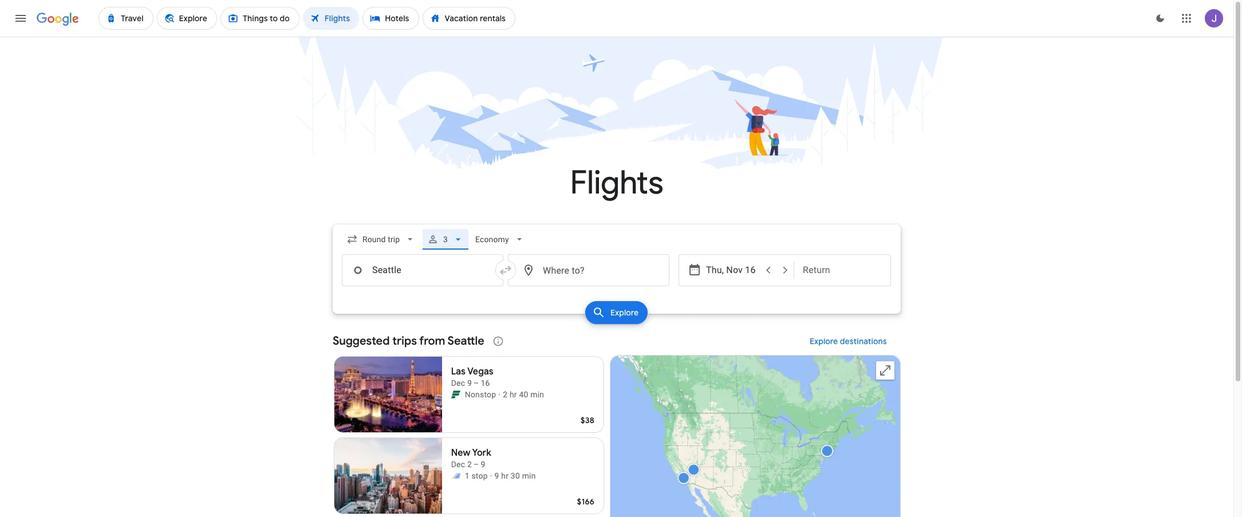 Task type: locate. For each thing, give the bounding box(es) containing it.
1 vertical spatial explore
[[810, 336, 838, 347]]

1 horizontal spatial hr
[[510, 390, 517, 399]]

0 horizontal spatial hr
[[501, 471, 509, 481]]

Departure text field
[[706, 255, 759, 286]]

 image for las vegas
[[499, 389, 501, 400]]

hr for new york
[[501, 471, 509, 481]]

1 horizontal spatial explore
[[810, 336, 838, 347]]

1
[[465, 471, 470, 481]]

explore button
[[586, 301, 648, 324]]

9 – 16
[[467, 379, 490, 388]]

hr right 9
[[501, 471, 509, 481]]

2 hr 40 min
[[503, 390, 544, 399]]

1 vertical spatial  image
[[490, 470, 492, 482]]

suggested trips from seattle region
[[333, 328, 901, 517]]

destinations
[[840, 336, 887, 347]]

1 vertical spatial dec
[[451, 460, 465, 469]]

from
[[419, 334, 445, 348]]

main menu image
[[14, 11, 27, 25]]

nonstop
[[465, 390, 496, 399]]

explore inside 'button'
[[810, 336, 838, 347]]

3 button
[[423, 226, 469, 253]]

dec inside new york dec 2 – 9
[[451, 460, 465, 469]]

0 horizontal spatial explore
[[611, 308, 639, 318]]

dec inside las vegas dec 9 – 16
[[451, 379, 465, 388]]

explore for explore destinations
[[810, 336, 838, 347]]

 image
[[499, 389, 501, 400], [490, 470, 492, 482]]

frontier image
[[451, 390, 460, 399]]

 image left 2
[[499, 389, 501, 400]]

0 vertical spatial explore
[[611, 308, 639, 318]]

0 vertical spatial hr
[[510, 390, 517, 399]]

 image left 9
[[490, 470, 492, 482]]

40
[[519, 390, 528, 399]]

flights
[[570, 163, 664, 203]]

0 vertical spatial dec
[[451, 379, 465, 388]]

1 vertical spatial min
[[522, 471, 536, 481]]

hr
[[510, 390, 517, 399], [501, 471, 509, 481]]

explore down where to? text field
[[611, 308, 639, 318]]

explore left destinations
[[810, 336, 838, 347]]

9
[[495, 471, 499, 481]]

1 dec from the top
[[451, 379, 465, 388]]

dec
[[451, 379, 465, 388], [451, 460, 465, 469]]

dec down the las
[[451, 379, 465, 388]]

explore for explore
[[611, 308, 639, 318]]

new york dec 2 – 9
[[451, 447, 491, 469]]

frontier and spirit image
[[451, 471, 460, 481]]

0 vertical spatial min
[[531, 390, 544, 399]]

change appearance image
[[1147, 5, 1174, 32]]

None text field
[[342, 254, 504, 286]]

0 vertical spatial  image
[[499, 389, 501, 400]]

min right '30'
[[522, 471, 536, 481]]

min
[[531, 390, 544, 399], [522, 471, 536, 481]]

Flight search field
[[324, 225, 910, 328]]

1 horizontal spatial  image
[[499, 389, 501, 400]]

Return text field
[[803, 255, 882, 286]]

hr right 2
[[510, 390, 517, 399]]

0 horizontal spatial  image
[[490, 470, 492, 482]]

explore
[[611, 308, 639, 318], [810, 336, 838, 347]]

min right 40
[[531, 390, 544, 399]]

None field
[[342, 229, 421, 250], [471, 229, 530, 250], [342, 229, 421, 250], [471, 229, 530, 250]]

1 vertical spatial hr
[[501, 471, 509, 481]]

166 US dollars text field
[[577, 497, 595, 507]]

dec for las
[[451, 379, 465, 388]]

trips
[[392, 334, 417, 348]]

las
[[451, 366, 466, 377]]

2 dec from the top
[[451, 460, 465, 469]]

dec up frontier and spirit icon
[[451, 460, 465, 469]]

explore inside button
[[611, 308, 639, 318]]

dec for new
[[451, 460, 465, 469]]



Task type: vqa. For each thing, say whether or not it's contained in the screenshot.
On
no



Task type: describe. For each thing, give the bounding box(es) containing it.
min for york
[[522, 471, 536, 481]]

suggested
[[333, 334, 390, 348]]

seattle
[[448, 334, 484, 348]]

stop
[[472, 471, 488, 481]]

explore destinations button
[[796, 328, 901, 355]]

$38
[[581, 415, 595, 426]]

vegas
[[468, 366, 494, 377]]

Where to? text field
[[508, 254, 670, 286]]

york
[[472, 447, 491, 459]]

1 stop
[[465, 471, 488, 481]]

9 hr 30 min
[[495, 471, 536, 481]]

hr for las vegas
[[510, 390, 517, 399]]

$166
[[577, 497, 595, 507]]

30
[[511, 471, 520, 481]]

min for vegas
[[531, 390, 544, 399]]

 image for new york
[[490, 470, 492, 482]]

2
[[503, 390, 508, 399]]

new
[[451, 447, 471, 459]]

las vegas dec 9 – 16
[[451, 366, 494, 388]]

explore destinations
[[810, 336, 887, 347]]

2 – 9
[[467, 460, 485, 469]]

38 US dollars text field
[[581, 415, 595, 426]]

3
[[444, 235, 448, 244]]

suggested trips from seattle
[[333, 334, 484, 348]]



